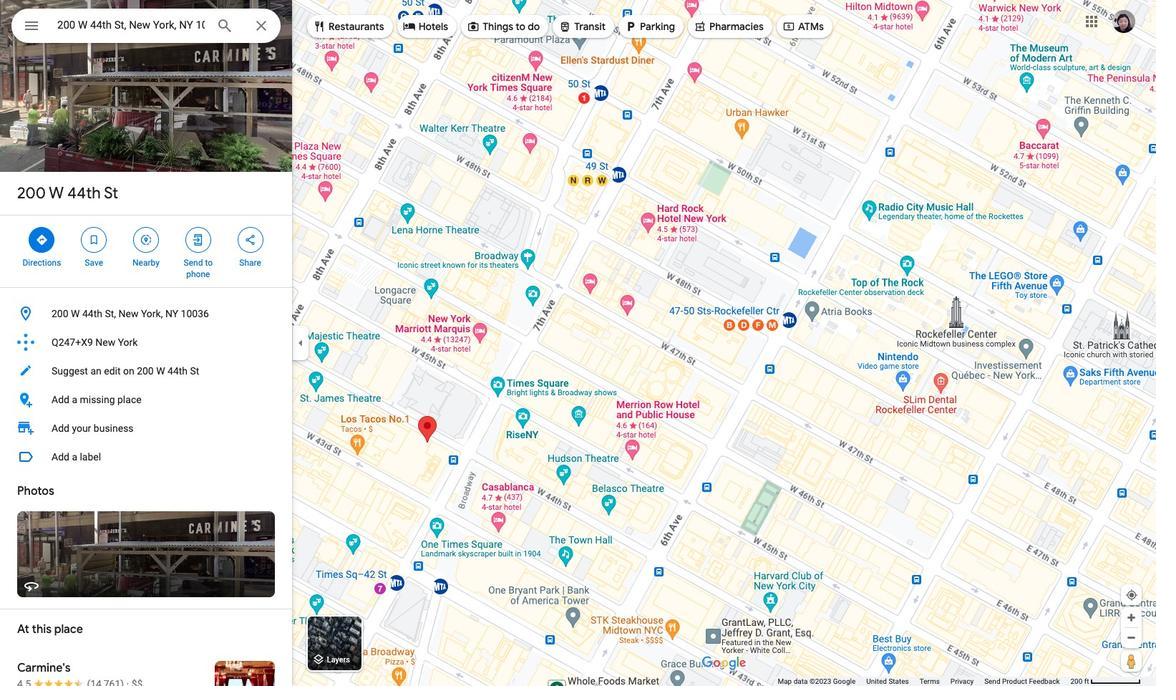 Task type: vqa. For each thing, say whether or not it's contained in the screenshot.
the bottom Anaheim
no



Task type: describe. For each thing, give the bounding box(es) containing it.
zoom out image
[[1127, 633, 1138, 643]]


[[694, 19, 707, 34]]

add for add a missing place
[[52, 394, 69, 405]]

send to phone
[[184, 258, 213, 279]]

 search field
[[11, 9, 281, 46]]

200 w 44th st, new york, ny 10036 button
[[0, 299, 292, 328]]


[[35, 232, 48, 248]]

200 W 44th St, New York, NY 10036 field
[[11, 9, 281, 43]]

0 horizontal spatial st
[[104, 183, 118, 203]]

add your business link
[[0, 414, 292, 443]]


[[313, 19, 326, 34]]

add your business
[[52, 423, 134, 434]]

add for add your business
[[52, 423, 69, 434]]

google maps element
[[0, 0, 1157, 686]]

q247+x9 new york
[[52, 337, 138, 348]]

at
[[17, 622, 29, 637]]

 restaurants
[[313, 19, 384, 34]]

parking
[[640, 20, 675, 33]]

st,
[[105, 308, 116, 319]]

show street view coverage image
[[1122, 650, 1143, 672]]

0 vertical spatial new
[[119, 308, 139, 319]]

save
[[85, 258, 103, 268]]

send for send product feedback
[[985, 678, 1001, 686]]

 parking
[[625, 19, 675, 34]]

a for missing
[[72, 394, 77, 405]]


[[192, 232, 205, 248]]

google account: michele murakami  
(michele.murakami@adept.ai) image
[[1113, 10, 1136, 33]]


[[467, 19, 480, 34]]

add for add a label
[[52, 451, 69, 463]]

pharmacies
[[710, 20, 764, 33]]

none field inside 200 w 44th st, new york, ny 10036 field
[[57, 16, 205, 34]]

edit
[[104, 365, 121, 377]]

your
[[72, 423, 91, 434]]

 transit
[[559, 19, 606, 34]]

atms
[[799, 20, 824, 33]]

google
[[834, 678, 856, 686]]

send product feedback
[[985, 678, 1060, 686]]

privacy
[[951, 678, 974, 686]]

200 ft
[[1071, 678, 1090, 686]]

carmine's
[[17, 661, 71, 675]]

york
[[118, 337, 138, 348]]

to inside send to phone
[[205, 258, 213, 268]]

to inside  things to do
[[516, 20, 526, 33]]

an
[[91, 365, 102, 377]]

hotels
[[419, 20, 449, 33]]

suggest an edit on 200 w 44th st
[[52, 365, 199, 377]]

actions for 200 w 44th st region
[[0, 216, 292, 287]]

united states button
[[867, 677, 910, 686]]

w inside "button"
[[156, 365, 165, 377]]

show your location image
[[1126, 589, 1139, 602]]

1 vertical spatial new
[[95, 337, 115, 348]]

collapse side panel image
[[293, 335, 309, 351]]

200 inside "button"
[[137, 365, 154, 377]]

privacy button
[[951, 677, 974, 686]]

add a label button
[[0, 443, 292, 471]]

terms button
[[920, 677, 940, 686]]

 pharmacies
[[694, 19, 764, 34]]

4.5 stars 14,761 reviews image
[[17, 677, 124, 686]]

44th for st
[[67, 183, 101, 203]]

map
[[778, 678, 792, 686]]

business
[[94, 423, 134, 434]]

price: moderate image
[[132, 678, 143, 686]]


[[244, 232, 257, 248]]

200 for 200 ft
[[1071, 678, 1083, 686]]

restaurants
[[329, 20, 384, 33]]

layers
[[327, 656, 350, 665]]

200 w 44th st
[[17, 183, 118, 203]]

directions
[[23, 258, 61, 268]]



Task type: locate. For each thing, give the bounding box(es) containing it.
to up phone
[[205, 258, 213, 268]]

add inside button
[[52, 394, 69, 405]]

©2023
[[810, 678, 832, 686]]

1 add from the top
[[52, 394, 69, 405]]

0 vertical spatial send
[[184, 258, 203, 268]]

0 vertical spatial 44th
[[67, 183, 101, 203]]

add inside button
[[52, 451, 69, 463]]

0 vertical spatial add
[[52, 394, 69, 405]]

200 up  at the left top of the page
[[17, 183, 46, 203]]

transit
[[575, 20, 606, 33]]

place
[[117, 394, 142, 405], [54, 622, 83, 637]]

st
[[104, 183, 118, 203], [190, 365, 199, 377]]

2 vertical spatial 44th
[[168, 365, 188, 377]]

0 horizontal spatial w
[[49, 183, 64, 203]]

2 horizontal spatial w
[[156, 365, 165, 377]]

place inside button
[[117, 394, 142, 405]]

send inside send to phone
[[184, 258, 203, 268]]

place right this
[[54, 622, 83, 637]]

3 add from the top
[[52, 451, 69, 463]]

footer
[[778, 677, 1071, 686]]

a left label
[[72, 451, 77, 463]]

1 vertical spatial to
[[205, 258, 213, 268]]

200 up q247+x9
[[52, 308, 68, 319]]

200 left the 'ft'
[[1071, 678, 1083, 686]]

st up actions for 200 w 44th st region
[[104, 183, 118, 203]]

44th up 
[[67, 183, 101, 203]]

200
[[17, 183, 46, 203], [52, 308, 68, 319], [137, 365, 154, 377], [1071, 678, 1083, 686]]

1 horizontal spatial st
[[190, 365, 199, 377]]


[[403, 19, 416, 34]]

1 vertical spatial a
[[72, 451, 77, 463]]

200 for 200 w 44th st
[[17, 183, 46, 203]]

suggest
[[52, 365, 88, 377]]

0 vertical spatial w
[[49, 183, 64, 203]]

at this place
[[17, 622, 83, 637]]

a left missing at the bottom left of page
[[72, 394, 77, 405]]

1 vertical spatial w
[[71, 308, 80, 319]]

a inside 'add a missing place' button
[[72, 394, 77, 405]]

new
[[119, 308, 139, 319], [95, 337, 115, 348]]

w for 200 w 44th st, new york, ny 10036
[[71, 308, 80, 319]]

1 horizontal spatial w
[[71, 308, 80, 319]]

44th
[[67, 183, 101, 203], [82, 308, 102, 319], [168, 365, 188, 377]]

carmine's link
[[0, 650, 292, 686]]

to
[[516, 20, 526, 33], [205, 258, 213, 268]]

1 vertical spatial send
[[985, 678, 1001, 686]]

200 w 44th st, new york, ny 10036
[[52, 308, 209, 319]]

1 vertical spatial st
[[190, 365, 199, 377]]

a inside add a label button
[[72, 451, 77, 463]]

phone
[[186, 269, 210, 279]]

label
[[80, 451, 101, 463]]

q247+x9
[[52, 337, 93, 348]]

2 a from the top
[[72, 451, 77, 463]]

send
[[184, 258, 203, 268], [985, 678, 1001, 686]]

photos
[[17, 484, 54, 499]]

send up phone
[[184, 258, 203, 268]]


[[140, 232, 153, 248]]

a for label
[[72, 451, 77, 463]]

send inside button
[[985, 678, 1001, 686]]

this
[[32, 622, 52, 637]]

44th left st,
[[82, 308, 102, 319]]

map data ©2023 google
[[778, 678, 856, 686]]

 hotels
[[403, 19, 449, 34]]

missing
[[80, 394, 115, 405]]

200 w 44th st main content
[[0, 0, 292, 686]]

a
[[72, 394, 77, 405], [72, 451, 77, 463]]

w right on
[[156, 365, 165, 377]]

send product feedback button
[[985, 677, 1060, 686]]

add a missing place
[[52, 394, 142, 405]]

1 vertical spatial add
[[52, 423, 69, 434]]

200 right on
[[137, 365, 154, 377]]

200 inside button
[[52, 308, 68, 319]]

q247+x9 new york button
[[0, 328, 292, 357]]

44th inside "button"
[[168, 365, 188, 377]]

None field
[[57, 16, 205, 34]]

send for send to phone
[[184, 258, 203, 268]]

add a missing place button
[[0, 385, 292, 414]]

place down on
[[117, 394, 142, 405]]

w
[[49, 183, 64, 203], [71, 308, 80, 319], [156, 365, 165, 377]]

on
[[123, 365, 134, 377]]

2 vertical spatial add
[[52, 451, 69, 463]]

add down suggest
[[52, 394, 69, 405]]

feedback
[[1030, 678, 1060, 686]]

footer containing map data ©2023 google
[[778, 677, 1071, 686]]

w up directions on the top of the page
[[49, 183, 64, 203]]

1 horizontal spatial to
[[516, 20, 526, 33]]

new left york
[[95, 337, 115, 348]]

1 horizontal spatial place
[[117, 394, 142, 405]]


[[559, 19, 572, 34]]

w inside button
[[71, 308, 80, 319]]


[[23, 16, 40, 36]]

44th down q247+x9 new york button
[[168, 365, 188, 377]]

 button
[[11, 9, 52, 46]]

0 vertical spatial a
[[72, 394, 77, 405]]

st inside "button"
[[190, 365, 199, 377]]


[[783, 19, 796, 34]]

united states
[[867, 678, 910, 686]]

united
[[867, 678, 887, 686]]

zoom in image
[[1127, 612, 1138, 623]]

1 vertical spatial place
[[54, 622, 83, 637]]

new right st,
[[119, 308, 139, 319]]

suggest an edit on 200 w 44th st button
[[0, 357, 292, 385]]

w up q247+x9
[[71, 308, 80, 319]]

1 horizontal spatial send
[[985, 678, 1001, 686]]

0 horizontal spatial to
[[205, 258, 213, 268]]

product
[[1003, 678, 1028, 686]]

st up 'add a missing place' button in the left of the page
[[190, 365, 199, 377]]

things
[[483, 20, 514, 33]]

44th inside button
[[82, 308, 102, 319]]

0 horizontal spatial send
[[184, 258, 203, 268]]

york,
[[141, 308, 163, 319]]

add
[[52, 394, 69, 405], [52, 423, 69, 434], [52, 451, 69, 463]]

0 horizontal spatial new
[[95, 337, 115, 348]]

states
[[889, 678, 910, 686]]

0 vertical spatial st
[[104, 183, 118, 203]]

share
[[239, 258, 261, 268]]

 atms
[[783, 19, 824, 34]]

2 vertical spatial w
[[156, 365, 165, 377]]

terms
[[920, 678, 940, 686]]

to left do at the left of page
[[516, 20, 526, 33]]


[[625, 19, 638, 34]]

200 for 200 w 44th st, new york, ny 10036
[[52, 308, 68, 319]]

1 vertical spatial 44th
[[82, 308, 102, 319]]

0 vertical spatial to
[[516, 20, 526, 33]]

0 vertical spatial place
[[117, 394, 142, 405]]

10036
[[181, 308, 209, 319]]

2 add from the top
[[52, 423, 69, 434]]

44th for st,
[[82, 308, 102, 319]]

do
[[528, 20, 540, 33]]

data
[[794, 678, 808, 686]]


[[88, 232, 100, 248]]

1 horizontal spatial new
[[119, 308, 139, 319]]

w for 200 w 44th st
[[49, 183, 64, 203]]

add left label
[[52, 451, 69, 463]]

add a label
[[52, 451, 101, 463]]

footer inside google maps element
[[778, 677, 1071, 686]]

nearby
[[133, 258, 160, 268]]

0 horizontal spatial place
[[54, 622, 83, 637]]

 things to do
[[467, 19, 540, 34]]

ft
[[1085, 678, 1090, 686]]

200 ft button
[[1071, 678, 1142, 686]]

ny
[[165, 308, 178, 319]]

send left product
[[985, 678, 1001, 686]]

1 a from the top
[[72, 394, 77, 405]]

add left your
[[52, 423, 69, 434]]



